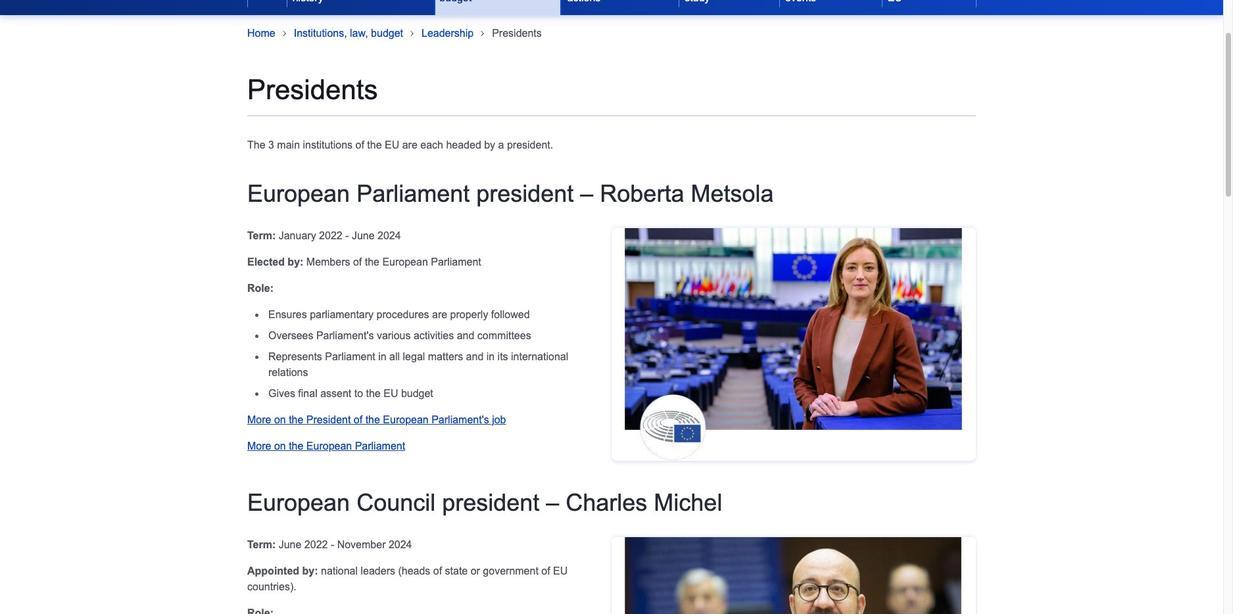 Task type: vqa. For each thing, say whether or not it's contained in the screenshot.
More on the European Parliament
yes



Task type: locate. For each thing, give the bounding box(es) containing it.
2024
[[378, 230, 401, 241], [389, 539, 412, 550]]

and
[[457, 330, 474, 341], [466, 351, 484, 362]]

3
[[268, 139, 274, 151]]

0 vertical spatial 2024
[[378, 230, 401, 241]]

2022
[[319, 230, 342, 241], [304, 539, 328, 550]]

0 vertical spatial -
[[345, 230, 349, 241]]

1 vertical spatial -
[[331, 539, 334, 550]]

–
[[580, 180, 593, 207], [546, 489, 559, 516]]

in left 'all'
[[378, 351, 386, 362]]

0 vertical spatial by:
[[288, 256, 303, 268]]

november
[[337, 539, 386, 550]]

1 vertical spatial term:
[[247, 539, 276, 550]]

matters
[[428, 351, 463, 362]]

more
[[247, 414, 271, 425], [247, 441, 271, 452]]

1 horizontal spatial are
[[432, 309, 447, 320]]

2024 up '(heads' on the bottom left of the page
[[389, 539, 412, 550]]

and left its
[[466, 351, 484, 362]]

1 vertical spatial and
[[466, 351, 484, 362]]

by:
[[288, 256, 303, 268], [302, 565, 318, 577]]

– for charles
[[546, 489, 559, 516]]

and down properly
[[457, 330, 474, 341]]

0 vertical spatial parliament's
[[316, 330, 374, 341]]

0 horizontal spatial 2xs image
[[408, 30, 416, 37]]

are
[[402, 139, 417, 151], [432, 309, 447, 320]]

1 vertical spatial parliament's
[[432, 414, 489, 425]]

president
[[306, 414, 351, 425]]

of down to
[[354, 414, 363, 425]]

0 vertical spatial term:
[[247, 230, 276, 241]]

eu up more on the president of the european parliament's job link
[[384, 388, 398, 399]]

on for european
[[274, 441, 286, 452]]

parliament's down parliamentary
[[316, 330, 374, 341]]

1 vertical spatial are
[[432, 309, 447, 320]]

2022 up national
[[304, 539, 328, 550]]

leaders
[[361, 565, 395, 577]]

activities
[[414, 330, 454, 341]]

president
[[476, 180, 574, 207], [442, 489, 539, 516]]

june up appointed by:
[[279, 539, 301, 550]]

0 horizontal spatial june
[[279, 539, 301, 550]]

institutions, law, budget
[[294, 28, 403, 39]]

ensures parliamentary procedures are properly followed
[[268, 309, 530, 320]]

- for parliament
[[345, 230, 349, 241]]

by: down january
[[288, 256, 303, 268]]

1 more from the top
[[247, 414, 271, 425]]

1 term: from the top
[[247, 230, 276, 241]]

parliamentary
[[310, 309, 374, 320]]

2024 for council
[[389, 539, 412, 550]]

on
[[274, 414, 286, 425], [274, 441, 286, 452]]

followed
[[491, 309, 530, 320]]

0 horizontal spatial are
[[402, 139, 417, 151]]

international
[[511, 351, 568, 362]]

eu
[[385, 139, 399, 151], [384, 388, 398, 399], [553, 565, 568, 577]]

leadership
[[422, 28, 474, 39]]

metsola
[[691, 180, 774, 207]]

1 horizontal spatial –
[[580, 180, 593, 207]]

european
[[247, 180, 350, 207], [382, 256, 428, 268], [383, 414, 429, 425], [306, 441, 352, 452], [247, 489, 350, 516]]

1 vertical spatial on
[[274, 441, 286, 452]]

parliament up gives final assent to the eu budget
[[325, 351, 375, 362]]

of right members
[[353, 256, 362, 268]]

0 vertical spatial –
[[580, 180, 593, 207]]

assent
[[320, 388, 351, 399]]

term: up the appointed
[[247, 539, 276, 550]]

roberta
[[600, 180, 684, 207]]

by: for appointed
[[302, 565, 318, 577]]

1 horizontal spatial in
[[486, 351, 495, 362]]

2xs image for institutions, law, budget
[[408, 30, 416, 37]]

appointed by:
[[247, 565, 318, 577]]

1 vertical spatial president
[[442, 489, 539, 516]]

june up elected by: members of the european parliament
[[352, 230, 375, 241]]

in left its
[[486, 351, 495, 362]]

term: up 'elected'
[[247, 230, 276, 241]]

- up elected by: members of the european parliament
[[345, 230, 349, 241]]

1 vertical spatial –
[[546, 489, 559, 516]]

2 term: from the top
[[247, 539, 276, 550]]

on for president
[[274, 414, 286, 425]]

european down president at bottom
[[306, 441, 352, 452]]

2xs image left leadership link at the top
[[408, 30, 416, 37]]

presidents
[[492, 28, 542, 39], [247, 74, 378, 105]]

0 horizontal spatial parliament's
[[316, 330, 374, 341]]

2 2xs image from the left
[[479, 30, 487, 37]]

june
[[352, 230, 375, 241], [279, 539, 301, 550]]

0 vertical spatial more
[[247, 414, 271, 425]]

1 vertical spatial 2022
[[304, 539, 328, 550]]

2 vertical spatial eu
[[553, 565, 568, 577]]

1 vertical spatial eu
[[384, 388, 398, 399]]

home
[[247, 28, 275, 39]]

– left roberta
[[580, 180, 593, 207]]

1 vertical spatial more
[[247, 441, 271, 452]]

countries).
[[247, 581, 296, 592]]

european up term: june 2022 - november 2024 at bottom left
[[247, 489, 350, 516]]

in
[[378, 351, 386, 362], [486, 351, 495, 362]]

0 vertical spatial president
[[476, 180, 574, 207]]

leadership link
[[422, 26, 474, 41]]

1 on from the top
[[274, 414, 286, 425]]

0 horizontal spatial presidents
[[247, 74, 378, 105]]

2 more from the top
[[247, 441, 271, 452]]

committees
[[477, 330, 531, 341]]

0 horizontal spatial -
[[331, 539, 334, 550]]

procedures
[[377, 309, 429, 320]]

january
[[279, 230, 316, 241]]

– for roberta
[[580, 180, 593, 207]]

0 vertical spatial presidents
[[492, 28, 542, 39]]

european parliament president – roberta metsola
[[247, 180, 774, 207]]

2022 up members
[[319, 230, 342, 241]]

1 horizontal spatial june
[[352, 230, 375, 241]]

parliament's left job
[[432, 414, 489, 425]]

budget right law,
[[371, 28, 403, 39]]

1 horizontal spatial parliament's
[[432, 414, 489, 425]]

relations
[[268, 367, 308, 378]]

parliament's
[[316, 330, 374, 341], [432, 414, 489, 425]]

1 vertical spatial budget
[[401, 388, 433, 399]]

are up activities
[[432, 309, 447, 320]]

parliament down the 3 main institutions of the eu are each headed by a president. on the left top
[[357, 180, 470, 207]]

0 vertical spatial on
[[274, 414, 286, 425]]

-
[[345, 230, 349, 241], [331, 539, 334, 550]]

budget down "represents parliament in all legal matters and in its international relations"
[[401, 388, 433, 399]]

by
[[484, 139, 495, 151]]

more on the european parliament
[[247, 441, 405, 452]]

budget
[[371, 28, 403, 39], [401, 388, 433, 399]]

1 vertical spatial 2024
[[389, 539, 412, 550]]

job
[[492, 414, 506, 425]]

2xs image
[[408, 30, 416, 37], [479, 30, 487, 37]]

1 horizontal spatial -
[[345, 230, 349, 241]]

are left each
[[402, 139, 417, 151]]

and inside "represents parliament in all legal matters and in its international relations"
[[466, 351, 484, 362]]

0 horizontal spatial in
[[378, 351, 386, 362]]

1 horizontal spatial 2xs image
[[479, 30, 487, 37]]

each
[[420, 139, 443, 151]]

2xs image for leadership
[[479, 30, 487, 37]]

term: june 2022 - november 2024
[[247, 539, 412, 550]]

2xs image right leadership link at the top
[[479, 30, 487, 37]]

main
[[277, 139, 300, 151]]

1 vertical spatial by:
[[302, 565, 318, 577]]

of left state
[[433, 565, 442, 577]]

of right government
[[541, 565, 550, 577]]

the
[[367, 139, 382, 151], [365, 256, 379, 268], [366, 388, 381, 399], [289, 414, 303, 425], [365, 414, 380, 425], [289, 441, 303, 452]]

0 horizontal spatial –
[[546, 489, 559, 516]]

1 2xs image from the left
[[408, 30, 416, 37]]

to
[[354, 388, 363, 399]]

2024 up elected by: members of the european parliament
[[378, 230, 401, 241]]

council
[[357, 489, 435, 516]]

more on the european parliament link
[[247, 441, 405, 452]]

term: for european parliament president – roberta metsola
[[247, 230, 276, 241]]

– left charles
[[546, 489, 559, 516]]

2 in from the left
[[486, 351, 495, 362]]

1 vertical spatial june
[[279, 539, 301, 550]]

by: left national
[[302, 565, 318, 577]]

charles
[[566, 489, 647, 516]]

of
[[355, 139, 364, 151], [353, 256, 362, 268], [354, 414, 363, 425], [433, 565, 442, 577], [541, 565, 550, 577]]

term:
[[247, 230, 276, 241], [247, 539, 276, 550]]

gives final assent to the eu budget
[[268, 388, 433, 399]]

european up the procedures
[[382, 256, 428, 268]]

ensures
[[268, 309, 307, 320]]

eu left each
[[385, 139, 399, 151]]

eu right government
[[553, 565, 568, 577]]

parliament
[[357, 180, 470, 207], [431, 256, 481, 268], [325, 351, 375, 362], [355, 441, 405, 452]]

- up national
[[331, 539, 334, 550]]

0 vertical spatial are
[[402, 139, 417, 151]]

2 on from the top
[[274, 441, 286, 452]]

0 vertical spatial 2022
[[319, 230, 342, 241]]



Task type: describe. For each thing, give the bounding box(es) containing it.
european down "represents parliament in all legal matters and in its international relations"
[[383, 414, 429, 425]]

(heads
[[398, 565, 430, 577]]

2022 for council
[[304, 539, 328, 550]]

institutions,
[[294, 28, 347, 39]]

european council president – charles michel
[[247, 489, 722, 516]]

institutions, law, budget link
[[294, 26, 403, 41]]

elected
[[247, 256, 285, 268]]

eu inside national leaders (heads of state or government of eu countries).
[[553, 565, 568, 577]]

properly
[[450, 309, 488, 320]]

oversees
[[268, 330, 313, 341]]

legal
[[403, 351, 425, 362]]

national leaders (heads of state or government of eu countries).
[[247, 565, 568, 592]]

or
[[471, 565, 480, 577]]

- for council
[[331, 539, 334, 550]]

appointed
[[247, 565, 299, 577]]

more on the president of the european parliament's job
[[247, 414, 506, 425]]

the 3 main institutions of the eu are each headed by a president.
[[247, 139, 553, 151]]

1 horizontal spatial presidents
[[492, 28, 542, 39]]

various
[[377, 330, 411, 341]]

president.
[[507, 139, 553, 151]]

home link
[[247, 26, 275, 41]]

parliament up properly
[[431, 256, 481, 268]]

a
[[498, 139, 504, 151]]

more for more on the european parliament
[[247, 441, 271, 452]]

european up january
[[247, 180, 350, 207]]

more on the president of the european parliament's job link
[[247, 414, 506, 425]]

roberta metsola - european parliament president image
[[612, 228, 976, 461]]

law,
[[350, 28, 368, 39]]

its
[[498, 351, 508, 362]]

1 vertical spatial presidents
[[247, 74, 378, 105]]

parliament inside "represents parliament in all legal matters and in its international relations"
[[325, 351, 375, 362]]

oversees parliament's various activities and committees
[[268, 330, 531, 341]]

0 vertical spatial june
[[352, 230, 375, 241]]

gives
[[268, 388, 295, 399]]

1 in from the left
[[378, 351, 386, 362]]

institutions
[[303, 139, 353, 151]]

state
[[445, 565, 468, 577]]

term: january 2022 - june 2024
[[247, 230, 401, 241]]

the
[[247, 139, 265, 151]]

represents parliament in all legal matters and in its international relations
[[268, 351, 568, 378]]

0 vertical spatial eu
[[385, 139, 399, 151]]

of right institutions
[[355, 139, 364, 151]]

0 vertical spatial and
[[457, 330, 474, 341]]

michel
[[654, 489, 722, 516]]

president for parliament
[[476, 180, 574, 207]]

final
[[298, 388, 317, 399]]

by: for elected
[[288, 256, 303, 268]]

0 vertical spatial budget
[[371, 28, 403, 39]]

role:
[[247, 283, 274, 294]]

more for more on the president of the european parliament's job
[[247, 414, 271, 425]]

2022 for parliament
[[319, 230, 342, 241]]

all
[[389, 351, 400, 362]]

president for council
[[442, 489, 539, 516]]

elected by: members of the european parliament
[[247, 256, 481, 268]]

represents
[[268, 351, 322, 362]]

2xs image
[[281, 30, 289, 37]]

government
[[483, 565, 539, 577]]

members
[[306, 256, 350, 268]]

national
[[321, 565, 358, 577]]

parliament down more on the president of the european parliament's job
[[355, 441, 405, 452]]

term: for european council president – charles michel
[[247, 539, 276, 550]]

headed
[[446, 139, 481, 151]]

2024 for parliament
[[378, 230, 401, 241]]



